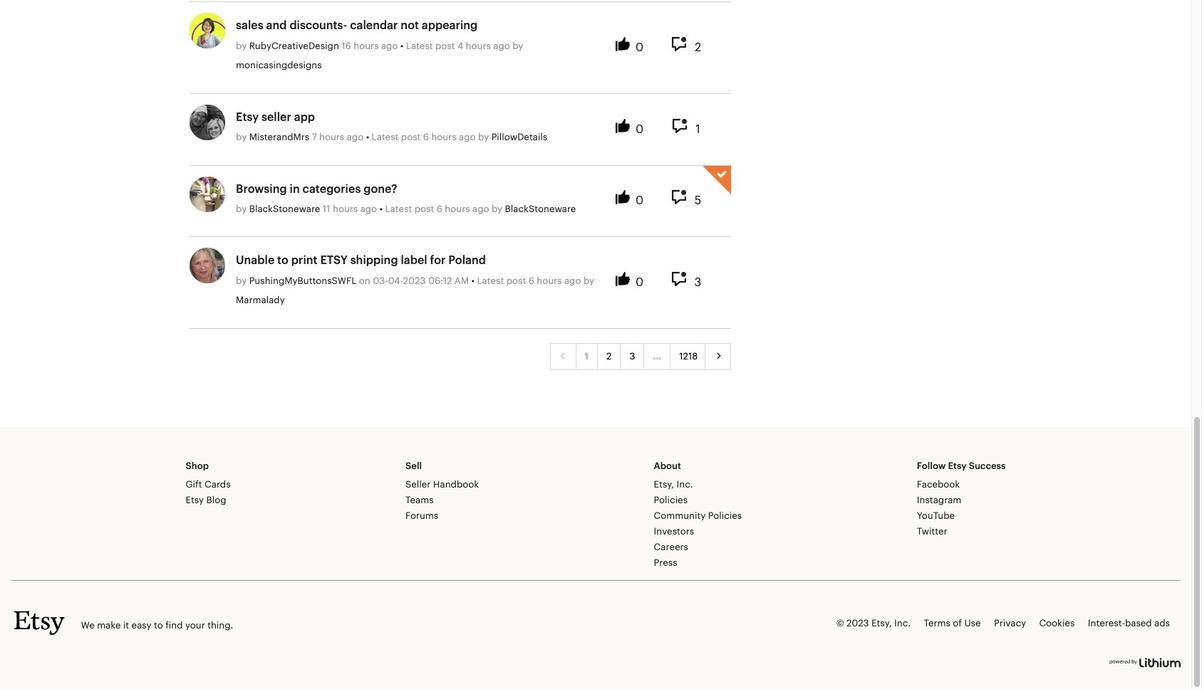 Task type: vqa. For each thing, say whether or not it's contained in the screenshot.
"54m"
no



Task type: locate. For each thing, give the bounding box(es) containing it.
1 vertical spatial 2023
[[846, 619, 869, 629]]

poland
[[448, 255, 486, 267]]

0 vertical spatial etsy,
[[654, 480, 674, 489]]

1 horizontal spatial 3
[[694, 277, 701, 289]]

to inside unable to print etsy shipping label for poland link
[[277, 255, 289, 267]]

ago for latest post 4 hours ago by
[[493, 41, 510, 50]]

latest right am
[[477, 276, 504, 286]]

0 vertical spatial 1
[[696, 124, 700, 135]]

1 horizontal spatial 2023
[[846, 619, 869, 629]]

cards
[[205, 480, 231, 489]]

etsy, up policies link
[[654, 480, 674, 489]]

pushingmybuttonsswfl image
[[190, 248, 225, 284]]

etsy, inside 'etsy, inc. policies community policies investors careers press'
[[654, 480, 674, 489]]

latest down not on the left top
[[406, 41, 433, 50]]

hours for latest post 4 hours ago by
[[466, 41, 491, 50]]

0 vertical spatial likes image
[[616, 37, 633, 53]]

latest
[[406, 41, 433, 50], [372, 133, 399, 142], [385, 204, 412, 214], [477, 276, 504, 286]]

0 horizontal spatial etsy
[[186, 496, 204, 505]]

1 horizontal spatial etsy,
[[871, 619, 892, 629]]

inc.
[[677, 480, 693, 489], [894, 619, 911, 629]]

policies right community on the right bottom of page
[[708, 512, 742, 521]]

2 0 from the top
[[636, 124, 643, 135]]

ads
[[1154, 619, 1170, 629]]

latest post 4 hours ago by
[[406, 41, 523, 50]]

sswfl
[[327, 276, 356, 286]]

ago down calendar
[[381, 41, 398, 50]]

1 vertical spatial etsy
[[948, 462, 967, 471]]

misterandmrs link
[[249, 130, 309, 146]]

1 vertical spatial likes image
[[616, 119, 633, 135]]

0 vertical spatial 3
[[694, 277, 701, 289]]

1 vertical spatial policies
[[708, 512, 742, 521]]

privacy link
[[994, 619, 1026, 629]]

© 2023 etsy, inc.
[[836, 619, 911, 629]]

hours for latest post 6 hours ago by
[[537, 276, 562, 286]]

04-
[[388, 276, 403, 286]]

facebook
[[917, 480, 960, 489]]

inc. inside 'etsy, inc. policies community policies investors careers press'
[[677, 480, 693, 489]]

blackstoneware link
[[249, 202, 320, 217], [505, 202, 576, 217]]

2023
[[403, 276, 426, 286], [846, 619, 869, 629]]

gift cards link
[[186, 480, 231, 489]]

facebook instagram youtube twitter
[[917, 480, 961, 536]]

pillowdetails link
[[491, 130, 547, 146]]

seller handbook teams forums
[[405, 480, 479, 521]]

post for browsing in categories gone?
[[415, 204, 434, 214]]

replies image
[[672, 37, 693, 53], [673, 119, 693, 135]]

1 vertical spatial replies image
[[673, 119, 693, 135]]

sales and discounts- calendar not appearing
[[236, 20, 478, 32]]

0 horizontal spatial inc.
[[677, 480, 693, 489]]

0 horizontal spatial blackstoneware
[[249, 204, 320, 214]]

and
[[266, 20, 287, 32]]

etsy blog link
[[186, 496, 226, 505]]

1 horizontal spatial etsy
[[236, 112, 259, 123]]

post for unable to print etsy shipping label for poland
[[506, 276, 526, 286]]

0 vertical spatial replies image
[[672, 37, 693, 53]]

to
[[277, 255, 289, 267], [154, 622, 163, 631]]

1 horizontal spatial blackstoneware link
[[505, 202, 576, 217]]

0 horizontal spatial 3
[[629, 352, 635, 361]]

ago left likes icon
[[564, 276, 581, 286]]

0 vertical spatial policies
[[654, 496, 688, 505]]

16
[[342, 41, 351, 50]]

inc. left terms
[[894, 619, 911, 629]]

0 for 3
[[636, 277, 643, 289]]

not
[[401, 20, 419, 32]]

sales
[[236, 20, 263, 32]]

1 vertical spatial 2
[[606, 352, 612, 361]]

1 vertical spatial etsy,
[[871, 619, 892, 629]]

2023 down label
[[403, 276, 426, 286]]

3 likes image from the top
[[616, 191, 633, 207]]

ign
[[325, 41, 339, 50]]

1 vertical spatial 1
[[584, 352, 589, 361]]

latest for calendar
[[406, 41, 433, 50]]

0 for 1
[[636, 124, 643, 135]]

latest down gone?
[[385, 204, 412, 214]]

2 vertical spatial likes image
[[616, 191, 633, 207]]

3
[[694, 277, 701, 289], [629, 352, 635, 361]]

ago left pillowdetails
[[459, 133, 476, 142]]

1 likes image from the top
[[616, 37, 633, 53]]

etsy, inc. policies community policies investors careers press
[[654, 480, 742, 568]]

1 replies image from the top
[[672, 191, 692, 207]]

0 horizontal spatial 1
[[584, 352, 589, 361]]

by blackstoneware 11 hours ago
[[236, 204, 379, 214]]

unable
[[236, 255, 274, 267]]

make
[[97, 622, 121, 631]]

inc. up policies link
[[677, 480, 693, 489]]

1 0 from the top
[[636, 42, 643, 53]]

0 horizontal spatial 2023
[[403, 276, 426, 286]]

replies image for 3
[[672, 272, 692, 289]]

2 horizontal spatial 6
[[528, 276, 534, 286]]

likes image
[[616, 272, 633, 289]]

shipping
[[350, 255, 398, 267]]

1 horizontal spatial blackstoneware
[[505, 204, 576, 214]]

hours for by misterandmrs 7 hours ago
[[319, 133, 344, 142]]

2023 right ©
[[846, 619, 869, 629]]

etsy left seller on the top of the page
[[236, 112, 259, 123]]

2
[[695, 42, 701, 53], [606, 352, 612, 361]]

1 blackstoneware from the left
[[249, 204, 320, 214]]

sell
[[405, 462, 422, 471]]

1 vertical spatial to
[[154, 622, 163, 631]]

likes image for 2
[[616, 37, 633, 53]]

2 vertical spatial etsy
[[186, 496, 204, 505]]

6 for gone?
[[437, 204, 442, 214]]

twitter
[[917, 527, 947, 536]]

0 vertical spatial to
[[277, 255, 289, 267]]

community policies link
[[654, 512, 742, 521]]

0 horizontal spatial etsy,
[[654, 480, 674, 489]]

1 vertical spatial replies image
[[672, 272, 692, 289]]

ago down gone?
[[360, 204, 377, 214]]

by pushingmybutton sswfl on ‎03-04-2023 06:12 am
[[236, 276, 469, 286]]

0 vertical spatial etsy
[[236, 112, 259, 123]]

to up pushingmybutton
[[277, 255, 289, 267]]

1 horizontal spatial to
[[277, 255, 289, 267]]

4 0 from the top
[[636, 277, 643, 289]]

2 blackstoneware link from the left
[[505, 202, 576, 217]]

policies down etsy, inc. link
[[654, 496, 688, 505]]

calendar
[[350, 20, 398, 32]]

0 horizontal spatial blackstoneware link
[[249, 202, 320, 217]]

privacy
[[994, 619, 1026, 629]]

likes image
[[616, 37, 633, 53], [616, 119, 633, 135], [616, 191, 633, 207]]

etsy seller app
[[236, 112, 315, 123]]

etsy, right ©
[[871, 619, 892, 629]]

terms of use
[[924, 619, 981, 629]]

seller handbook link
[[405, 480, 479, 489]]

etsy right 'follow'
[[948, 462, 967, 471]]

6 for etsy
[[528, 276, 534, 286]]

2 likes image from the top
[[616, 119, 633, 135]]

handbook
[[433, 480, 479, 489]]

2 vertical spatial 6
[[528, 276, 534, 286]]

blackstoneware
[[249, 204, 320, 214], [505, 204, 576, 214]]

0 for 2
[[636, 42, 643, 53]]

1 vertical spatial 6
[[437, 204, 442, 214]]

pushingmybutton
[[249, 276, 327, 286]]

etsy,
[[654, 480, 674, 489], [871, 619, 892, 629]]

ago up poland
[[472, 204, 489, 214]]

post for etsy seller app
[[401, 133, 421, 142]]

press link
[[654, 559, 677, 568]]

1 horizontal spatial 6
[[437, 204, 442, 214]]

browsing in categories gone?
[[236, 183, 397, 195]]

2 replies image from the top
[[672, 272, 692, 289]]

0 vertical spatial 2023
[[403, 276, 426, 286]]

policies
[[654, 496, 688, 505], [708, 512, 742, 521]]

by
[[236, 41, 247, 50], [512, 41, 523, 50], [236, 133, 247, 142], [478, 133, 489, 142], [236, 204, 247, 214], [492, 204, 502, 214], [236, 276, 247, 286], [583, 276, 594, 286]]

ago for latest post 6 hours ago by pillowdetails
[[459, 133, 476, 142]]

replies image right likes icon
[[672, 272, 692, 289]]

1 vertical spatial inc.
[[894, 619, 911, 629]]

replies image left 5
[[672, 191, 692, 207]]

0 vertical spatial inc.
[[677, 480, 693, 489]]

success
[[969, 462, 1006, 471]]

app
[[294, 112, 315, 123]]

discounts-
[[290, 20, 347, 32]]

etsy
[[236, 112, 259, 123], [948, 462, 967, 471], [186, 496, 204, 505]]

©
[[836, 619, 844, 629]]

interest-
[[1088, 619, 1125, 629]]

2 link
[[597, 344, 621, 370]]

0 horizontal spatial policies
[[654, 496, 688, 505]]

6
[[423, 133, 429, 142], [437, 204, 442, 214], [528, 276, 534, 286]]

1 horizontal spatial 2
[[695, 42, 701, 53]]

seller
[[405, 480, 431, 489]]

ago right 7
[[347, 133, 364, 142]]

ago right 4
[[493, 41, 510, 50]]

7
[[312, 133, 317, 142]]

ago
[[381, 41, 398, 50], [493, 41, 510, 50], [347, 133, 364, 142], [459, 133, 476, 142], [360, 204, 377, 214], [472, 204, 489, 214], [564, 276, 581, 286]]

blog
[[206, 496, 226, 505]]

ns
[[312, 61, 322, 70]]

browsing in categories gone? link
[[236, 181, 397, 197]]

etsy inside gift cards etsy blog
[[186, 496, 204, 505]]

replies image for 2
[[672, 37, 693, 53]]

0 horizontal spatial 2
[[606, 352, 612, 361]]

etsy down gift
[[186, 496, 204, 505]]

likes image for 5
[[616, 191, 633, 207]]

3 0 from the top
[[636, 196, 643, 207]]

0 horizontal spatial 6
[[423, 133, 429, 142]]

to left find
[[154, 622, 163, 631]]

0 vertical spatial replies image
[[672, 191, 692, 207]]

replies image
[[672, 191, 692, 207], [672, 272, 692, 289]]

1218
[[679, 352, 698, 361]]



Task type: describe. For each thing, give the bounding box(es) containing it.
we
[[81, 622, 95, 631]]

1218 link
[[670, 344, 706, 370]]

terms of use link
[[924, 619, 981, 629]]

ago for latest post 6 hours ago by blackstoneware
[[472, 204, 489, 214]]

1 horizontal spatial inc.
[[894, 619, 911, 629]]

pillowdetails
[[491, 133, 547, 142]]

‎03-
[[373, 276, 388, 286]]

monicasingdesig
[[236, 61, 312, 70]]

gift
[[186, 480, 202, 489]]

categories
[[303, 183, 361, 195]]

unable to print etsy shipping label for poland link
[[236, 253, 486, 269]]

ago for latest post 6 hours ago by
[[564, 276, 581, 286]]

cookies link
[[1039, 619, 1075, 629]]

1 vertical spatial 3
[[629, 352, 635, 361]]

sales and discounts- calendar not appearing link
[[236, 18, 478, 34]]

facebook link
[[917, 480, 960, 489]]

on
[[359, 276, 370, 286]]

careers link
[[654, 543, 688, 552]]

interest-based ads
[[1088, 619, 1170, 629]]

youtube link
[[917, 512, 955, 521]]

5
[[694, 196, 701, 207]]

interest-based ads link
[[1088, 619, 1170, 629]]

3 link
[[620, 344, 644, 370]]

marmalady link
[[236, 293, 285, 309]]

we make it easy to find your thing.
[[81, 622, 233, 631]]

hours for latest post 6 hours ago by blackstoneware
[[445, 204, 470, 214]]

for
[[430, 255, 446, 267]]

1 horizontal spatial 1
[[696, 124, 700, 135]]

am
[[454, 276, 469, 286]]

gone?
[[364, 183, 397, 195]]

0 vertical spatial 2
[[695, 42, 701, 53]]

1 horizontal spatial policies
[[708, 512, 742, 521]]

0 vertical spatial 6
[[423, 133, 429, 142]]

seller
[[261, 112, 291, 123]]

latest post 6 hours ago by pillowdetails
[[372, 133, 547, 142]]

hours for latest post 6 hours ago by pillowdetails
[[431, 133, 456, 142]]

terms
[[924, 619, 950, 629]]

forums
[[405, 512, 438, 521]]

instagram
[[917, 496, 961, 505]]

latest post 6 hours ago by
[[477, 276, 594, 286]]

by misterandmrs 7 hours ago
[[236, 133, 366, 142]]

your
[[185, 622, 205, 631]]

2 horizontal spatial etsy
[[948, 462, 967, 471]]

replies image for 1
[[673, 119, 693, 135]]

twitter link
[[917, 527, 947, 536]]

careers
[[654, 543, 688, 552]]

browsing
[[236, 183, 287, 195]]

0 for 5
[[636, 196, 643, 207]]

…
[[653, 352, 661, 361]]

2 blackstoneware from the left
[[505, 204, 576, 214]]

investors link
[[654, 527, 694, 536]]

policies link
[[654, 496, 688, 505]]

latest post 6 hours ago by blackstoneware
[[385, 204, 576, 214]]

in
[[290, 183, 300, 195]]

forums link
[[405, 512, 438, 521]]

unable to print etsy shipping label for poland
[[236, 255, 486, 267]]

ago for by blackstoneware 11 hours ago
[[360, 204, 377, 214]]

teams
[[405, 496, 434, 505]]

investors
[[654, 527, 694, 536]]

by rubycreativedes ign 16 hours ago
[[236, 41, 400, 50]]

based
[[1125, 619, 1152, 629]]

latest for gone?
[[385, 204, 412, 214]]

1 blackstoneware link from the left
[[249, 202, 320, 217]]

teams link
[[405, 496, 434, 505]]

marmalady
[[236, 296, 285, 305]]

youtube
[[917, 512, 955, 521]]

etsy seller app link
[[236, 110, 315, 126]]

cookies
[[1039, 619, 1075, 629]]

blackstoneware image
[[190, 176, 225, 212]]

replies image for 5
[[672, 191, 692, 207]]

community
[[654, 512, 706, 521]]

4
[[457, 41, 463, 50]]

rubycreativedesign image
[[190, 13, 225, 49]]

instagram link
[[917, 496, 961, 505]]

latest for etsy
[[477, 276, 504, 286]]

etsy, inc. link
[[654, 480, 693, 489]]

it
[[123, 622, 129, 631]]

about
[[654, 462, 681, 471]]

appearing
[[422, 20, 478, 32]]

use
[[964, 619, 981, 629]]

hours for by blackstoneware 11 hours ago
[[333, 204, 358, 214]]

find
[[166, 622, 183, 631]]

press
[[654, 559, 677, 568]]

gift cards etsy blog
[[186, 480, 231, 505]]

likes image for 1
[[616, 119, 633, 135]]

misterandmrs image
[[190, 105, 225, 140]]

06:12
[[428, 276, 452, 286]]

etsy
[[320, 255, 348, 267]]

monicasingdesig ns
[[236, 61, 322, 70]]

0 horizontal spatial to
[[154, 622, 163, 631]]

ago for by misterandmrs 7 hours ago
[[347, 133, 364, 142]]

misterandmrs
[[249, 133, 309, 142]]

11
[[323, 204, 330, 214]]

latest up gone?
[[372, 133, 399, 142]]

print
[[291, 255, 317, 267]]

post for sales and discounts- calendar not appearing
[[435, 41, 455, 50]]



